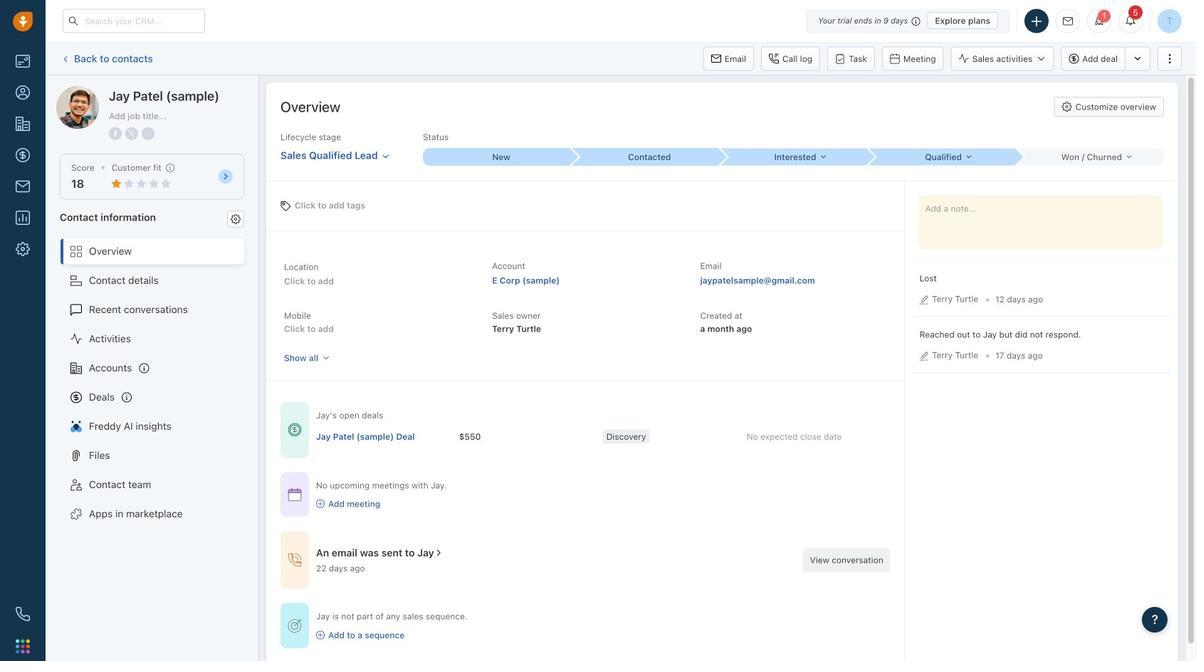 Task type: vqa. For each thing, say whether or not it's contained in the screenshot.
row group
no



Task type: locate. For each thing, give the bounding box(es) containing it.
row
[[316, 422, 891, 451]]

container_wx8msf4aqz5i3rn1 image
[[288, 488, 302, 502], [316, 500, 325, 508], [288, 553, 302, 568], [316, 631, 325, 640]]

cell
[[316, 422, 459, 451]]

0 vertical spatial container_wx8msf4aqz5i3rn1 image
[[288, 423, 302, 437]]

freshworks switcher image
[[16, 640, 30, 654]]

container_wx8msf4aqz5i3rn1 image
[[288, 423, 302, 437], [434, 548, 444, 558], [288, 619, 302, 633]]



Task type: describe. For each thing, give the bounding box(es) containing it.
Search your CRM... text field
[[63, 9, 205, 33]]

1 vertical spatial container_wx8msf4aqz5i3rn1 image
[[434, 548, 444, 558]]

2 vertical spatial container_wx8msf4aqz5i3rn1 image
[[288, 619, 302, 633]]

phone element
[[9, 600, 37, 629]]

mng settings image
[[231, 214, 241, 224]]

phone image
[[16, 607, 30, 622]]



